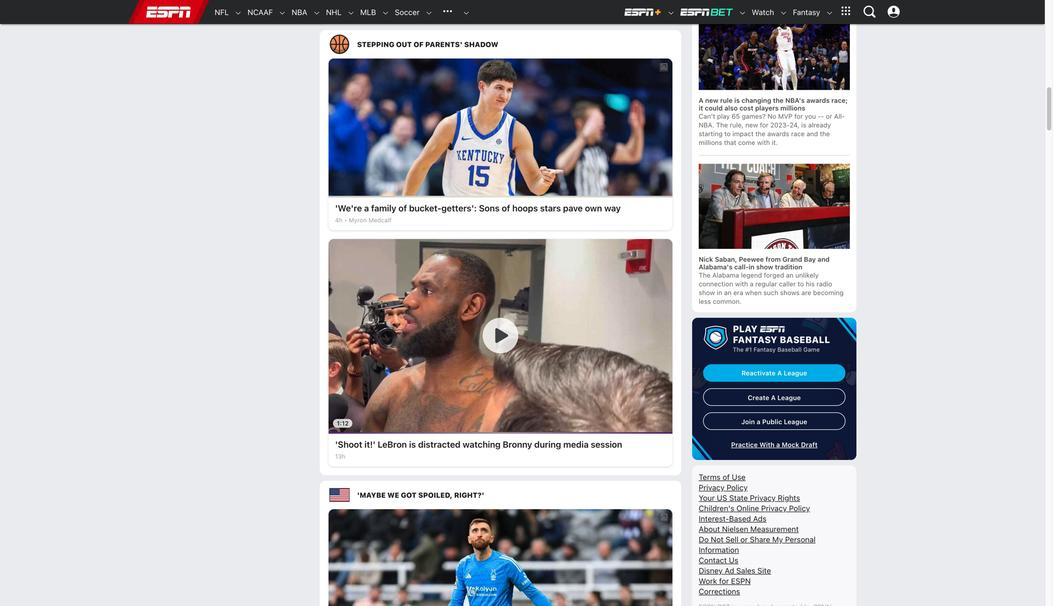 Task type: locate. For each thing, give the bounding box(es) containing it.
draft
[[801, 441, 818, 449]]

0 horizontal spatial a
[[699, 97, 704, 104]]

0 horizontal spatial show
[[699, 289, 715, 297]]

1 vertical spatial is
[[802, 121, 807, 129]]

is inside 'shoot it!' lebron is distracted watching bronny during media session 13h
[[409, 440, 416, 450]]

2 horizontal spatial of
[[723, 473, 730, 482]]

children's
[[699, 504, 735, 513]]

0 horizontal spatial or
[[741, 536, 748, 545]]

1 - from the left
[[818, 113, 821, 120]]

0 vertical spatial for
[[795, 113, 803, 120]]

show
[[757, 263, 773, 271], [699, 289, 715, 297]]

bay
[[804, 256, 816, 263]]

0 horizontal spatial an
[[724, 289, 732, 297]]

saban,
[[715, 256, 737, 263]]

millions up mvp
[[781, 104, 806, 112]]

to left his
[[798, 280, 804, 288]]

classes
[[482, 6, 505, 14]]

0 horizontal spatial with
[[735, 280, 748, 288]]

we
[[388, 492, 399, 500]]

my
[[773, 536, 783, 545]]

work for espn link
[[699, 577, 751, 586]]

for up corrections
[[719, 577, 729, 586]]

a inside create a league link
[[771, 394, 776, 402]]

1 horizontal spatial policy
[[789, 504, 810, 513]]

1 vertical spatial to
[[798, 280, 804, 288]]

is right the lebron
[[409, 440, 416, 450]]

about nielsen measurement link
[[699, 525, 799, 534]]

league for reactivate a league
[[784, 370, 807, 377]]

it.
[[772, 139, 778, 147]]

a inside nick saban, peewee from grand bay and alabama's call-in show tradition the alabama legend forged an unlikely connection with a regular caller to his radio show in an era when such shows are becoming less common.
[[750, 280, 754, 288]]

a new rule is changing the nba's awards race; it could also cost players millions can't play 65 games? no mvp for you -- or all- nba. the rule, new for 2023-24, is already starting to impact the awards race and the millions that come with it.
[[699, 97, 848, 147]]

show up the forged
[[757, 263, 773, 271]]

own
[[585, 203, 602, 214]]

0 vertical spatial policy
[[727, 484, 748, 493]]

shows
[[780, 289, 800, 297]]

the down play
[[716, 121, 728, 129]]

1 vertical spatial millions
[[699, 139, 722, 147]]

1 horizontal spatial an
[[786, 272, 794, 279]]

sell
[[726, 536, 739, 545]]

0 vertical spatial the
[[716, 121, 728, 129]]

nba.
[[699, 121, 715, 129]]

0 vertical spatial league
[[784, 370, 807, 377]]

nba
[[292, 8, 307, 17]]

'maybe
[[357, 492, 386, 500]]

the inside a new rule is changing the nba's awards race; it could also cost players millions can't play 65 games? no mvp for you -- or all- nba. the rule, new for 2023-24, is already starting to impact the awards race and the millions that come with it.
[[716, 121, 728, 129]]

site
[[758, 567, 771, 576]]

privacy policy link
[[699, 484, 748, 493]]

1 horizontal spatial is
[[735, 97, 740, 104]]

0 vertical spatial with
[[757, 139, 770, 147]]

games?
[[742, 113, 766, 120]]

with up "era"
[[735, 280, 748, 288]]

stepping
[[357, 40, 394, 48]]

create
[[748, 394, 770, 402]]

0 vertical spatial in
[[749, 263, 755, 271]]

millions down starting
[[699, 139, 722, 147]]

show up less
[[699, 289, 715, 297]]

2 vertical spatial for
[[719, 577, 729, 586]]

league for create a league
[[778, 394, 801, 402]]

is right 24, at the right top of page
[[802, 121, 807, 129]]

to up that
[[725, 130, 731, 138]]

most
[[409, 6, 424, 14]]

a right reactivate
[[778, 370, 782, 377]]

radio
[[817, 280, 833, 288]]

2 vertical spatial a
[[771, 394, 776, 402]]

1 horizontal spatial millions
[[781, 104, 806, 112]]

privacy up 'children's online privacy policy' link on the bottom right of page
[[750, 494, 776, 503]]

this season's most productive rookie classes link
[[335, 2, 671, 18]]

practice with a mock draft
[[731, 441, 818, 449]]

1 horizontal spatial or
[[826, 113, 833, 120]]

65
[[732, 113, 740, 120]]

changing
[[742, 97, 772, 104]]

1 horizontal spatial the
[[716, 121, 728, 129]]

a inside reactivate a league link
[[778, 370, 782, 377]]

league up create a league link
[[784, 370, 807, 377]]

to
[[725, 130, 731, 138], [798, 280, 804, 288]]

or down about nielsen measurement "link"
[[741, 536, 748, 545]]

for up 24, at the right top of page
[[795, 113, 803, 120]]

0 horizontal spatial is
[[409, 440, 416, 450]]

nick saban, peewee from grand bay and alabama's call-in show tradition link
[[699, 256, 830, 271]]

distracted
[[418, 440, 461, 450]]

new down games?
[[746, 121, 758, 129]]

1 horizontal spatial in
[[749, 263, 755, 271]]

for down no
[[760, 121, 769, 129]]

for inside 'terms of use privacy policy your us state privacy rights children's online privacy policy interest-based ads about nielsen measurement do not sell or share my personal information contact us disney ad sales site work for espn corrections'
[[719, 577, 729, 586]]

new
[[705, 97, 719, 104], [746, 121, 758, 129]]

alabama
[[713, 272, 739, 279]]

myron
[[349, 217, 367, 224]]

privacy up ads
[[761, 504, 787, 513]]

0 vertical spatial to
[[725, 130, 731, 138]]

corrections link
[[699, 588, 740, 597]]

0 vertical spatial is
[[735, 97, 740, 104]]

1 vertical spatial league
[[778, 394, 801, 402]]

your us state privacy rights link
[[699, 494, 800, 503]]

1 vertical spatial or
[[741, 536, 748, 545]]

policy up state
[[727, 484, 748, 493]]

2 vertical spatial privacy
[[761, 504, 787, 513]]

medcalf
[[369, 217, 392, 224]]

2 horizontal spatial a
[[778, 370, 782, 377]]

tradition
[[775, 263, 803, 271]]

1 vertical spatial and
[[818, 256, 830, 263]]

such
[[764, 289, 779, 297]]

0 vertical spatial a
[[699, 97, 704, 104]]

with left it.
[[757, 139, 770, 147]]

rights
[[778, 494, 800, 503]]

1 vertical spatial with
[[735, 280, 748, 288]]

1 horizontal spatial to
[[798, 280, 804, 288]]

1 vertical spatial the
[[699, 272, 711, 279]]

nick saban, peewee from grand bay and alabama's call-in show tradition the alabama legend forged an unlikely connection with a regular caller to his radio show in an era when such shows are becoming less common.
[[699, 256, 844, 306]]

1 vertical spatial new
[[746, 121, 758, 129]]

caller
[[779, 280, 796, 288]]

0 vertical spatial or
[[826, 113, 833, 120]]

2 vertical spatial is
[[409, 440, 416, 450]]

policy down rights
[[789, 504, 810, 513]]

0 vertical spatial millions
[[781, 104, 806, 112]]

and right bay
[[818, 256, 830, 263]]

0 vertical spatial an
[[786, 272, 794, 279]]

starting
[[699, 130, 723, 138]]

0 vertical spatial and
[[807, 130, 818, 138]]

a right the create
[[771, 394, 776, 402]]

privacy down terms
[[699, 484, 725, 493]]

a down legend
[[750, 280, 754, 288]]

a right with
[[777, 441, 780, 449]]

is right the rule
[[735, 97, 740, 104]]

nfl link
[[209, 1, 229, 24]]

0 horizontal spatial millions
[[699, 139, 722, 147]]

or left all-
[[826, 113, 833, 120]]

policy
[[727, 484, 748, 493], [789, 504, 810, 513]]

1 horizontal spatial awards
[[807, 97, 830, 104]]

1 vertical spatial in
[[717, 289, 722, 297]]

the left nba's
[[773, 97, 784, 104]]

-
[[818, 113, 821, 120], [821, 113, 824, 120]]

1 vertical spatial for
[[760, 121, 769, 129]]

of inside 'terms of use privacy policy your us state privacy rights children's online privacy policy interest-based ads about nielsen measurement do not sell or share my personal information contact us disney ad sales site work for espn corrections'
[[723, 473, 730, 482]]

an up common.
[[724, 289, 732, 297]]

nfl
[[215, 8, 229, 17]]

1 horizontal spatial the
[[773, 97, 784, 104]]

an down tradition
[[786, 272, 794, 279]]

contact
[[699, 556, 727, 565]]

0 vertical spatial new
[[705, 97, 719, 104]]

practice
[[731, 441, 758, 449]]

0 horizontal spatial awards
[[768, 130, 790, 138]]

soccer
[[395, 8, 420, 17]]

unlikely
[[796, 272, 819, 279]]

reactivate a league
[[742, 370, 807, 377]]

awards up you
[[807, 97, 830, 104]]

or inside 'terms of use privacy policy your us state privacy rights children's online privacy policy interest-based ads about nielsen measurement do not sell or share my personal information contact us disney ad sales site work for espn corrections'
[[741, 536, 748, 545]]

could
[[705, 104, 723, 112]]

0 vertical spatial show
[[757, 263, 773, 271]]

1 horizontal spatial a
[[771, 394, 776, 402]]

when
[[745, 289, 762, 297]]

new right it in the right top of the page
[[705, 97, 719, 104]]

sales
[[737, 567, 756, 576]]

league up join a public league link
[[778, 394, 801, 402]]

got
[[401, 492, 417, 500]]

a inside a new rule is changing the nba's awards race; it could also cost players millions can't play 65 games? no mvp for you -- or all- nba. the rule, new for 2023-24, is already starting to impact the awards race and the millions that come with it.
[[699, 97, 704, 104]]

1 horizontal spatial show
[[757, 263, 773, 271]]

0 horizontal spatial the
[[699, 272, 711, 279]]

of right sons
[[502, 203, 510, 214]]

the down the already
[[820, 130, 830, 138]]

not
[[711, 536, 724, 545]]

2 horizontal spatial is
[[802, 121, 807, 129]]

espn
[[731, 577, 751, 586]]

to inside a new rule is changing the nba's awards race; it could also cost players millions can't play 65 games? no mvp for you -- or all- nba. the rule, new for 2023-24, is already starting to impact the awards race and the millions that come with it.
[[725, 130, 731, 138]]

race;
[[832, 97, 848, 104]]

the
[[773, 97, 784, 104], [756, 130, 766, 138], [820, 130, 830, 138]]

a left could
[[699, 97, 704, 104]]

the down alabama's
[[699, 272, 711, 279]]

ncaaf
[[248, 8, 273, 17]]

and down the already
[[807, 130, 818, 138]]

season's
[[380, 6, 407, 14]]

hoops
[[512, 203, 538, 214]]

0 horizontal spatial the
[[756, 130, 766, 138]]

of right the family
[[399, 203, 407, 214]]

1 horizontal spatial for
[[760, 121, 769, 129]]

of up privacy policy link
[[723, 473, 730, 482]]

1 vertical spatial a
[[778, 370, 782, 377]]

measurement
[[751, 525, 799, 534]]

league right public
[[784, 418, 808, 426]]

1 horizontal spatial with
[[757, 139, 770, 147]]

the right impact
[[756, 130, 766, 138]]

is
[[735, 97, 740, 104], [802, 121, 807, 129], [409, 440, 416, 450]]

work
[[699, 577, 717, 586]]

a right join
[[757, 418, 761, 426]]

soccer link
[[389, 1, 420, 24]]

0 horizontal spatial to
[[725, 130, 731, 138]]

or
[[826, 113, 833, 120], [741, 536, 748, 545]]

nba link
[[286, 1, 307, 24]]

in up legend
[[749, 263, 755, 271]]

in down the connection
[[717, 289, 722, 297]]

league
[[784, 370, 807, 377], [778, 394, 801, 402], [784, 418, 808, 426]]

sons
[[479, 203, 500, 214]]

contact us link
[[699, 556, 739, 565]]

awards down 2023-
[[768, 130, 790, 138]]

rule,
[[730, 121, 744, 129]]

awards
[[807, 97, 830, 104], [768, 130, 790, 138]]

0 horizontal spatial for
[[719, 577, 729, 586]]



Task type: describe. For each thing, give the bounding box(es) containing it.
all-
[[834, 113, 845, 120]]

session
[[591, 440, 622, 450]]

24,
[[790, 121, 800, 129]]

based
[[729, 515, 751, 524]]

state
[[729, 494, 748, 503]]

create a league link
[[703, 389, 846, 406]]

share
[[750, 536, 770, 545]]

nielsen
[[722, 525, 749, 534]]

myron medcalf
[[349, 217, 392, 224]]

and inside nick saban, peewee from grand bay and alabama's call-in show tradition the alabama legend forged an unlikely connection with a regular caller to his radio show in an era when such shows are becoming less common.
[[818, 256, 830, 263]]

2 vertical spatial league
[[784, 418, 808, 426]]

1 vertical spatial show
[[699, 289, 715, 297]]

do
[[699, 536, 709, 545]]

media
[[564, 440, 589, 450]]

shadow
[[464, 40, 498, 48]]

it!'
[[365, 440, 376, 450]]

interest-
[[699, 515, 729, 524]]

2 horizontal spatial the
[[820, 130, 830, 138]]

lebron
[[378, 440, 407, 450]]

peewee
[[739, 256, 764, 263]]

stars
[[540, 203, 561, 214]]

and inside a new rule is changing the nba's awards race; it could also cost players millions can't play 65 games? no mvp for you -- or all- nba. the rule, new for 2023-24, is already starting to impact the awards race and the millions that come with it.
[[807, 130, 818, 138]]

2 - from the left
[[821, 113, 824, 120]]

join a public league link
[[703, 413, 846, 430]]

1 vertical spatial awards
[[768, 130, 790, 138]]

players
[[755, 104, 779, 112]]

already
[[808, 121, 831, 129]]

mvp
[[778, 113, 793, 120]]

a inside join a public league link
[[757, 418, 761, 426]]

are
[[802, 289, 812, 297]]

0 vertical spatial privacy
[[699, 484, 725, 493]]

0 vertical spatial awards
[[807, 97, 830, 104]]

with
[[760, 441, 775, 449]]

productive
[[426, 6, 459, 14]]

a new rule is changing the nba's awards race; it could also cost players millions link
[[699, 97, 848, 112]]

or inside a new rule is changing the nba's awards race; it could also cost players millions can't play 65 games? no mvp for you -- or all- nba. the rule, new for 2023-24, is already starting to impact the awards race and the millions that come with it.
[[826, 113, 833, 120]]

cost
[[740, 104, 754, 112]]

4h
[[335, 217, 343, 224]]

'shoot
[[335, 440, 362, 450]]

rookie
[[461, 6, 480, 14]]

is for session
[[409, 440, 416, 450]]

getters':
[[442, 203, 477, 214]]

this
[[365, 6, 378, 14]]

1:12
[[337, 420, 349, 428]]

during
[[534, 440, 561, 450]]

us
[[729, 556, 739, 565]]

play
[[717, 113, 730, 120]]

0 horizontal spatial new
[[705, 97, 719, 104]]

his
[[806, 280, 815, 288]]

1 vertical spatial policy
[[789, 504, 810, 513]]

do not sell or share my personal information link
[[699, 536, 816, 555]]

common.
[[713, 298, 742, 306]]

nhl
[[326, 8, 342, 17]]

1 vertical spatial an
[[724, 289, 732, 297]]

with inside nick saban, peewee from grand bay and alabama's call-in show tradition the alabama legend forged an unlikely connection with a regular caller to his radio show in an era when such shows are becoming less common.
[[735, 280, 748, 288]]

0 horizontal spatial of
[[399, 203, 407, 214]]

that
[[724, 139, 737, 147]]

2 horizontal spatial for
[[795, 113, 803, 120]]

grand
[[783, 256, 802, 263]]

ad
[[725, 567, 734, 576]]

join
[[742, 418, 755, 426]]

regular
[[756, 280, 777, 288]]

0 horizontal spatial policy
[[727, 484, 748, 493]]

2023-
[[771, 121, 790, 129]]

out
[[396, 40, 412, 48]]

less
[[699, 298, 711, 306]]

personal
[[785, 536, 816, 545]]

forged
[[764, 272, 784, 279]]

call-
[[735, 263, 749, 271]]

no
[[768, 113, 777, 120]]

1 horizontal spatial new
[[746, 121, 758, 129]]

interest-based ads link
[[699, 515, 767, 524]]

mock
[[782, 441, 800, 449]]

a for reactivate
[[778, 370, 782, 377]]

'shoot it!' lebron is distracted watching bronny during media session 13h
[[335, 440, 622, 461]]

online
[[737, 504, 759, 513]]

a up myron medcalf
[[364, 203, 369, 214]]

public
[[762, 418, 782, 426]]

your
[[699, 494, 715, 503]]

come
[[738, 139, 755, 147]]

also
[[725, 104, 738, 112]]

mlb
[[360, 8, 376, 17]]

stepping out of parents' shadow
[[357, 40, 498, 48]]

mlb link
[[355, 1, 376, 24]]

1 vertical spatial privacy
[[750, 494, 776, 503]]

era
[[734, 289, 743, 297]]

bronny
[[503, 440, 532, 450]]

a for create
[[771, 394, 776, 402]]

children's online privacy policy link
[[699, 504, 810, 513]]

terms of use link
[[699, 473, 746, 482]]

reactivate
[[742, 370, 776, 377]]

spoiled,
[[418, 492, 453, 500]]

to inside nick saban, peewee from grand bay and alabama's call-in show tradition the alabama legend forged an unlikely connection with a regular caller to his radio show in an era when such shows are becoming less common.
[[798, 280, 804, 288]]

reactivate a league link
[[703, 365, 846, 382]]

connection
[[699, 280, 733, 288]]

nick
[[699, 256, 713, 263]]

way
[[604, 203, 621, 214]]

is for it
[[735, 97, 740, 104]]

ncaaf link
[[242, 1, 273, 24]]

0 horizontal spatial in
[[717, 289, 722, 297]]

terms of use privacy policy your us state privacy rights children's online privacy policy interest-based ads about nielsen measurement do not sell or share my personal information contact us disney ad sales site work for espn corrections
[[699, 473, 816, 597]]

it
[[699, 104, 703, 112]]

terms
[[699, 473, 721, 482]]

watching
[[463, 440, 501, 450]]

the inside nick saban, peewee from grand bay and alabama's call-in show tradition the alabama legend forged an unlikely connection with a regular caller to his radio show in an era when such shows are becoming less common.
[[699, 272, 711, 279]]

practice with a mock draft link
[[703, 441, 846, 449]]

with inside a new rule is changing the nba's awards race; it could also cost players millions can't play 65 games? no mvp for you -- or all- nba. the rule, new for 2023-24, is already starting to impact the awards race and the millions that come with it.
[[757, 139, 770, 147]]

1 horizontal spatial of
[[502, 203, 510, 214]]

from
[[766, 256, 781, 263]]



Task type: vqa. For each thing, say whether or not it's contained in the screenshot.
'Copyright:'
no



